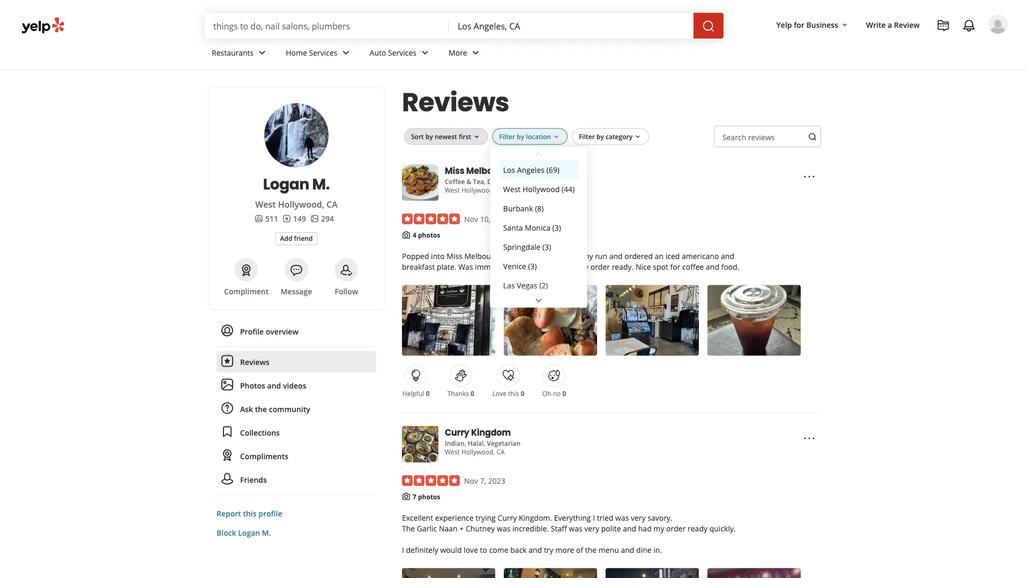 Task type: vqa. For each thing, say whether or not it's contained in the screenshot.
the rightmost Logan
yes



Task type: locate. For each thing, give the bounding box(es) containing it.
none field up business categories 'element'
[[458, 20, 685, 32]]

and inside menu
[[267, 381, 281, 391]]

try
[[544, 546, 554, 556]]

(0 reactions) element right no
[[563, 389, 566, 398]]

nov left 10,
[[464, 214, 478, 224]]

1 vertical spatial 2023
[[488, 476, 505, 486]]

miss up plate.
[[447, 251, 463, 262]]

2 vertical spatial my
[[654, 524, 664, 534]]

(3) down santa monica (3) button
[[542, 242, 551, 252]]

2 vertical spatial hollywood,
[[461, 448, 495, 457]]

was up polite
[[615, 513, 629, 524]]

filter inside popup button
[[579, 132, 595, 141]]

first up greeted
[[530, 251, 544, 262]]

the right "ask"
[[255, 404, 267, 415]]

7 photos
[[413, 493, 440, 502]]

melbourne up tea
[[466, 165, 513, 177]]

first right newest
[[459, 132, 471, 141]]

0 vertical spatial categories element
[[445, 177, 554, 187]]

1 vertical spatial m.
[[262, 528, 271, 538]]

by inside the sort by newest first dropdown button
[[426, 132, 433, 141]]

was down everything
[[569, 524, 583, 534]]

3 by from the left
[[597, 132, 604, 141]]

reviews
[[748, 132, 775, 142]]

1 nov from the top
[[464, 214, 478, 224]]

filter
[[499, 132, 515, 141], [579, 132, 595, 141]]

melbourne
[[466, 165, 513, 177], [464, 251, 503, 262]]

0 vertical spatial order
[[591, 262, 610, 272]]

24 chevron down v2 image right the restaurants
[[256, 46, 269, 59]]

services right "auto"
[[388, 47, 417, 58]]

0 vertical spatial for
[[794, 20, 805, 30]]

0 vertical spatial 2023
[[492, 214, 510, 224]]

region
[[398, 117, 826, 579]]

2 nov from the top
[[464, 476, 478, 486]]

reviews up newest
[[402, 84, 509, 120]]

0 vertical spatial i
[[593, 513, 595, 524]]

nov left 7,
[[464, 476, 478, 486]]

come
[[489, 546, 509, 556]]

services inside auto services 'link'
[[388, 47, 417, 58]]

i left tried
[[593, 513, 595, 524]]

logan down 'report this profile'
[[238, 528, 260, 538]]

the inside popped into miss melbourne for the first time after my run and ordered an iced americano and breakfast plate. was immediately greeted and got my order ready. nice spot for coffee and food.
[[517, 251, 528, 262]]

0 horizontal spatial none field
[[213, 20, 441, 32]]

for
[[794, 20, 805, 30], [505, 251, 515, 262], [670, 262, 681, 272]]

1 horizontal spatial coffee
[[514, 165, 543, 177]]

ca
[[497, 186, 505, 195], [327, 199, 338, 210], [497, 448, 505, 457]]

auto services
[[370, 47, 417, 58]]

2 5 star rating image from the top
[[402, 476, 460, 487]]

0 horizontal spatial this
[[243, 509, 257, 519]]

2 by from the left
[[517, 132, 524, 141]]

0 horizontal spatial reviews
[[240, 357, 269, 367]]

24 chevron down v2 image for auto services
[[419, 46, 432, 59]]

very down tried
[[584, 524, 599, 534]]

0 right love
[[521, 389, 524, 398]]

2 horizontal spatial 24 chevron down v2 image
[[469, 46, 482, 59]]

west hollywood (44) button
[[499, 179, 579, 199]]

back
[[510, 546, 527, 556]]

west inside logan m. west hollywood, ca
[[255, 199, 276, 210]]

auto
[[370, 47, 386, 58]]

10,
[[480, 214, 491, 224]]

first inside popped into miss melbourne for the first time after my run and ordered an iced americano and breakfast plate. was immediately greeted and got my order ready. nice spot for coffee and food.
[[530, 251, 544, 262]]

16 chevron down v2 image right category
[[634, 133, 642, 141]]

1 vertical spatial reviews
[[240, 357, 269, 367]]

order inside excellent experience trying curry kingdom. everything i tried was very savory. the garlic naan + chutney was incredible. staff was very polite and had my order ready quickly.
[[666, 524, 686, 534]]

1 horizontal spatial i
[[593, 513, 595, 524]]

0 horizontal spatial for
[[505, 251, 515, 262]]

0 horizontal spatial 24 chevron down v2 image
[[340, 46, 352, 59]]

0 right thanks
[[471, 389, 474, 398]]

categories element for kingdom
[[445, 439, 521, 449]]

and inside excellent experience trying curry kingdom. everything i tried was very savory. the garlic naan + chutney was incredible. staff was very polite and had my order ready quickly.
[[623, 524, 636, 534]]

the right the "of" at the right
[[585, 546, 597, 556]]

(0 reactions) element for helpful 0
[[426, 389, 430, 398]]

2 vertical spatial (3)
[[528, 261, 537, 271]]

profile overview menu item
[[217, 321, 376, 347]]

0 vertical spatial ca
[[497, 186, 505, 195]]

this for profile
[[243, 509, 257, 519]]

filter left the 'location'
[[499, 132, 515, 141]]

indian
[[445, 440, 465, 448]]

3 (0 reactions) element from the left
[[521, 389, 524, 398]]

melbourne inside miss melbourne coffee coffee & tea , desserts , gluten-free west hollywood, ca
[[466, 165, 513, 177]]

0 vertical spatial first
[[459, 132, 471, 141]]

this right love
[[508, 389, 519, 398]]

2 24 chevron down v2 image from the left
[[419, 46, 432, 59]]

0 vertical spatial the
[[517, 251, 528, 262]]

1 vertical spatial i
[[402, 546, 404, 556]]

0 right no
[[563, 389, 566, 398]]

coffee up gluten-
[[514, 165, 543, 177]]

1 horizontal spatial by
[[517, 132, 524, 141]]

1 horizontal spatial none field
[[458, 20, 685, 32]]

home services link
[[277, 39, 361, 70]]

0 horizontal spatial first
[[459, 132, 471, 141]]

my inside excellent experience trying curry kingdom. everything i tried was very savory. the garlic naan + chutney was incredible. staff was very polite and had my order ready quickly.
[[654, 524, 664, 534]]

24 photos v2 image
[[221, 379, 234, 392]]

services inside the home services link
[[309, 47, 337, 58]]

curry inside excellent experience trying curry kingdom. everything i tried was very savory. the garlic naan + chutney was incredible. staff was very polite and had my order ready quickly.
[[498, 513, 517, 524]]

24 chevron down v2 image inside auto services 'link'
[[419, 46, 432, 59]]

photos right 7
[[418, 493, 440, 502]]

16 chevron down v2 image inside filter by location dropdown button
[[552, 133, 561, 141]]

1 by from the left
[[426, 132, 433, 141]]

i definitely would love to come back and try more of the menu and dine in.
[[402, 546, 662, 556]]

report this profile
[[217, 509, 282, 519]]

restaurants
[[212, 47, 254, 58]]

m. up photos element
[[312, 174, 330, 195]]

(44)
[[561, 184, 574, 194]]

reviews link
[[217, 352, 376, 373]]

1 vertical spatial (3)
[[542, 242, 551, 252]]

the
[[402, 524, 415, 534]]

1 horizontal spatial this
[[508, 389, 519, 398]]

west hollywood (44)
[[503, 184, 574, 194]]

+
[[460, 524, 464, 534]]

business
[[806, 20, 838, 30]]

for right yelp
[[794, 20, 805, 30]]

24 chevron down v2 image right auto services
[[419, 46, 432, 59]]

newest
[[435, 132, 457, 141]]

first
[[459, 132, 471, 141], [530, 251, 544, 262]]

order for run
[[591, 262, 610, 272]]

24 chevron down v2 image right more
[[469, 46, 482, 59]]

by inside filter by location dropdown button
[[517, 132, 524, 141]]

west inside curry kingdom indian , halal , vegetarian west hollywood, ca
[[445, 448, 460, 457]]

1 vertical spatial the
[[255, 404, 267, 415]]

511
[[265, 214, 278, 224]]

excellent experience trying curry kingdom. everything i tried was very savory. the garlic naan + chutney was incredible. staff was very polite and had my order ready quickly.
[[402, 513, 736, 534]]

desserts link
[[487, 177, 514, 186]]

the up greeted
[[517, 251, 528, 262]]

Near text field
[[458, 20, 685, 32]]

5 star rating image up 4 photos
[[402, 214, 460, 225]]

(0 reactions) element right love
[[521, 389, 524, 398]]

1 menu image from the top
[[803, 170, 816, 183]]

1 vertical spatial menu image
[[803, 433, 816, 445]]

coffee
[[514, 165, 543, 177], [445, 177, 465, 186]]

0 horizontal spatial very
[[584, 524, 599, 534]]

0 vertical spatial hollywood,
[[461, 186, 495, 195]]

0 right helpful
[[426, 389, 430, 398]]

order down the savory. at the bottom right of page
[[666, 524, 686, 534]]

1 vertical spatial miss
[[447, 251, 463, 262]]

1 vertical spatial this
[[243, 509, 257, 519]]

24 friends v2 image
[[221, 473, 234, 486]]

1 filter from the left
[[499, 132, 515, 141]]

home
[[286, 47, 307, 58]]

2023
[[492, 214, 510, 224], [488, 476, 505, 486]]

and down americano at the top
[[706, 262, 719, 272]]

popped
[[402, 251, 429, 262]]

(3) inside button
[[552, 223, 561, 233]]

trying
[[476, 513, 496, 524]]

(0 reactions) element right thanks
[[471, 389, 474, 398]]

24 chevron down v2 image
[[256, 46, 269, 59], [419, 46, 432, 59], [469, 46, 482, 59]]

las vegas (2)
[[503, 280, 548, 291]]

my right got
[[578, 262, 589, 272]]

16 chevron down v2 image inside filter by category popup button
[[634, 133, 642, 141]]

curry right trying
[[498, 513, 517, 524]]

miss up coffee & tea link
[[445, 165, 464, 177]]

None field
[[213, 20, 441, 32], [458, 20, 685, 32]]

for down iced
[[670, 262, 681, 272]]

categories element containing coffee & tea
[[445, 177, 554, 187]]

16 chevron down v2 image for category
[[634, 133, 642, 141]]

photos right 4
[[418, 231, 440, 240]]

24 chevron down v2 image inside restaurants link
[[256, 46, 269, 59]]

friends menu item
[[217, 470, 376, 496]]

16 chevron down v2 image
[[841, 21, 849, 29], [634, 133, 642, 141]]

food.
[[721, 262, 740, 272]]

0 vertical spatial 5 star rating image
[[402, 214, 460, 225]]

photos for miss
[[418, 231, 440, 240]]

2 (0 reactions) element from the left
[[471, 389, 474, 398]]

very up "had"
[[631, 513, 646, 524]]

photos for curry
[[418, 493, 440, 502]]

1 horizontal spatial the
[[517, 251, 528, 262]]

west left halal
[[445, 448, 460, 457]]

nice
[[636, 262, 651, 272]]

filter inside dropdown button
[[499, 132, 515, 141]]

0 vertical spatial this
[[508, 389, 519, 398]]

1 vertical spatial photos
[[418, 493, 440, 502]]

0 horizontal spatial order
[[591, 262, 610, 272]]

0 horizontal spatial services
[[309, 47, 337, 58]]

2023 right 10,
[[492, 214, 510, 224]]

hollywood,
[[461, 186, 495, 195], [278, 199, 324, 210], [461, 448, 495, 457]]

coffee left &
[[445, 177, 465, 186]]

(0 reactions) element
[[426, 389, 430, 398], [471, 389, 474, 398], [521, 389, 524, 398], [563, 389, 566, 398]]

west down los
[[503, 184, 520, 194]]

santa
[[503, 223, 523, 233]]

7
[[413, 493, 416, 502]]

very
[[631, 513, 646, 524], [584, 524, 599, 534]]

none field up the home services link
[[213, 20, 441, 32]]

1 horizontal spatial m.
[[312, 174, 330, 195]]

1 vertical spatial 16 chevron down v2 image
[[634, 133, 642, 141]]

16 chevron down v2 image for filter by location
[[472, 133, 481, 141]]

of
[[576, 546, 583, 556]]

1 horizontal spatial order
[[666, 524, 686, 534]]

write
[[866, 20, 886, 30]]

los angeles (69) button
[[499, 160, 579, 179]]

1 horizontal spatial 16 chevron down v2 image
[[552, 133, 561, 141]]

by left category
[[597, 132, 604, 141]]

reviews element
[[283, 213, 306, 224]]

my down the savory. at the bottom right of page
[[654, 524, 664, 534]]

16 camera v2 image
[[402, 493, 411, 502]]

1 vertical spatial my
[[578, 262, 589, 272]]

24 chevron down v2 image left "auto"
[[340, 46, 352, 59]]

16 chevron down v2 image
[[472, 133, 481, 141], [552, 133, 561, 141]]

0 horizontal spatial coffee
[[445, 177, 465, 186]]

2023 right 7,
[[488, 476, 505, 486]]

1 24 chevron down v2 image from the left
[[256, 46, 269, 59]]

2 vertical spatial the
[[585, 546, 597, 556]]

hollywood, inside curry kingdom indian , halal , vegetarian west hollywood, ca
[[461, 448, 495, 457]]

i inside excellent experience trying curry kingdom. everything i tried was very savory. the garlic naan + chutney was incredible. staff was very polite and had my order ready quickly.
[[593, 513, 595, 524]]

categories element
[[445, 177, 554, 187], [445, 439, 521, 449]]

1 none field from the left
[[213, 20, 441, 32]]

1 horizontal spatial curry
[[498, 513, 517, 524]]

logan m. link
[[221, 174, 371, 195]]

2 filter from the left
[[579, 132, 595, 141]]

was
[[615, 513, 629, 524], [497, 524, 511, 534], [569, 524, 583, 534]]

149
[[293, 214, 306, 224]]

5 star rating image up the 7 photos link
[[402, 476, 460, 487]]

was up come
[[497, 524, 511, 534]]

logan up 16 review v2 icon
[[263, 174, 309, 195]]

16 chevron down v2 image inside the sort by newest first dropdown button
[[472, 133, 481, 141]]

1 vertical spatial 24 chevron down v2 image
[[532, 294, 545, 307]]

plate.
[[437, 262, 456, 272]]

(3) right 'venice'
[[528, 261, 537, 271]]

search reviews
[[723, 132, 775, 142]]

polite
[[601, 524, 621, 534]]

2 categories element from the top
[[445, 439, 521, 449]]

0 vertical spatial my
[[582, 251, 593, 262]]

ca up 294
[[327, 199, 338, 210]]

24 chevron down v2 image
[[340, 46, 352, 59], [532, 294, 545, 307]]

m. down the profile at bottom left
[[262, 528, 271, 538]]

0 vertical spatial curry
[[445, 427, 469, 439]]

0 vertical spatial 24 chevron down v2 image
[[340, 46, 352, 59]]

my left run
[[582, 251, 593, 262]]

1 5 star rating image from the top
[[402, 214, 460, 225]]

tried
[[597, 513, 613, 524]]

2 16 chevron down v2 image from the left
[[552, 133, 561, 141]]

0 horizontal spatial filter
[[499, 132, 515, 141]]

(3) right monica
[[552, 223, 561, 233]]

1 horizontal spatial logan
[[263, 174, 309, 195]]

this up the block logan m. button
[[243, 509, 257, 519]]

oh no 0
[[542, 389, 566, 398]]

menu image
[[803, 170, 816, 183], [803, 433, 816, 445]]

order inside popped into miss melbourne for the first time after my run and ordered an iced americano and breakfast plate. was immediately greeted and got my order ready. nice spot for coffee and food.
[[591, 262, 610, 272]]

an
[[655, 251, 664, 262]]

1 vertical spatial 5 star rating image
[[402, 476, 460, 487]]

1 horizontal spatial filter
[[579, 132, 595, 141]]

1 categories element from the top
[[445, 177, 554, 187]]

projects image
[[937, 19, 950, 32]]

24 review v2 image
[[221, 355, 234, 368]]

&
[[467, 177, 471, 186]]

0 horizontal spatial m.
[[262, 528, 271, 538]]

categories element containing indian
[[445, 439, 521, 449]]

1 vertical spatial order
[[666, 524, 686, 534]]

compliment image
[[240, 264, 253, 277]]

2 photos from the top
[[418, 493, 440, 502]]

0 vertical spatial reviews
[[402, 84, 509, 120]]

filter by category
[[579, 132, 633, 141]]

1 vertical spatial nov
[[464, 476, 478, 486]]

ca down kingdom
[[497, 448, 505, 457]]

filter for filter by location
[[499, 132, 515, 141]]

los angeles (69)
[[503, 165, 559, 175]]

0 horizontal spatial by
[[426, 132, 433, 141]]

block logan m. button
[[217, 528, 271, 538]]

nov for melbourne
[[464, 214, 478, 224]]

friends link
[[217, 470, 376, 491]]

1 vertical spatial for
[[505, 251, 515, 262]]

by for los
[[517, 132, 524, 141]]

iced
[[666, 251, 680, 262]]

0 horizontal spatial 16 chevron down v2 image
[[472, 133, 481, 141]]

1 vertical spatial hollywood,
[[278, 199, 324, 210]]

nov 10, 2023
[[464, 214, 510, 224]]

for inside yelp for business button
[[794, 20, 805, 30]]

miss inside popped into miss melbourne for the first time after my run and ordered an iced americano and breakfast plate. was immediately greeted and got my order ready. nice spot for coffee and food.
[[447, 251, 463, 262]]

5 star rating image
[[402, 214, 460, 225], [402, 476, 460, 487]]

0 vertical spatial nov
[[464, 214, 478, 224]]

by right sort
[[426, 132, 433, 141]]

0 vertical spatial menu image
[[803, 170, 816, 183]]

2 horizontal spatial (3)
[[552, 223, 561, 233]]

1 vertical spatial curry
[[498, 513, 517, 524]]

0 horizontal spatial curry
[[445, 427, 469, 439]]

24 questions v2 image
[[221, 402, 234, 415]]

home services
[[286, 47, 337, 58]]

m. inside logan m. west hollywood, ca
[[312, 174, 330, 195]]

and left videos
[[267, 381, 281, 391]]

16 chevron down v2 image right newest
[[472, 133, 481, 141]]

2 none field from the left
[[458, 20, 685, 32]]

None search field
[[205, 13, 726, 39]]

dine
[[636, 546, 652, 556]]

1 horizontal spatial was
[[569, 524, 583, 534]]

24 chevron down v2 image inside more link
[[469, 46, 482, 59]]

oh
[[542, 389, 551, 398]]

16 chevron down v2 image right business
[[841, 21, 849, 29]]

24 chevron down v2 image down (2)
[[532, 294, 545, 307]]

1 (0 reactions) element from the left
[[426, 389, 430, 398]]

angeles
[[517, 165, 544, 175]]

search image
[[808, 133, 817, 141]]

more
[[555, 546, 574, 556]]

0 vertical spatial (3)
[[552, 223, 561, 233]]

notifications image
[[963, 19, 976, 32]]

2023 for kingdom
[[488, 476, 505, 486]]

ca down miss melbourne coffee link
[[497, 186, 505, 195]]

2 horizontal spatial the
[[585, 546, 597, 556]]

(0 reactions) element for love this 0
[[521, 389, 524, 398]]

hollywood, inside miss melbourne coffee coffee & tea , desserts , gluten-free west hollywood, ca
[[461, 186, 495, 195]]

services right home
[[309, 47, 337, 58]]

category
[[606, 132, 633, 141]]

1 vertical spatial categories element
[[445, 439, 521, 449]]

and left try at the bottom right of page
[[529, 546, 542, 556]]

1 horizontal spatial (3)
[[542, 242, 551, 252]]

and left "had"
[[623, 524, 636, 534]]

i left definitely
[[402, 546, 404, 556]]

menu
[[217, 321, 376, 496]]

1 horizontal spatial first
[[530, 251, 544, 262]]

curry up 'indian'
[[445, 427, 469, 439]]

curry kingdom indian , halal , vegetarian west hollywood, ca
[[445, 427, 521, 457]]

24 compliment v2 image
[[221, 449, 234, 462]]

and left dine
[[621, 546, 634, 556]]

vegas
[[517, 280, 537, 291]]

follow image
[[340, 264, 353, 277]]

by left the 'location'
[[517, 132, 524, 141]]

west
[[503, 184, 520, 194], [445, 186, 460, 195], [255, 199, 276, 210], [445, 448, 460, 457]]

1 16 chevron down v2 image from the left
[[472, 133, 481, 141]]

1 horizontal spatial 24 chevron down v2 image
[[419, 46, 432, 59]]

3 24 chevron down v2 image from the left
[[469, 46, 482, 59]]

16 camera v2 image
[[402, 231, 411, 240]]

reviews up "photos"
[[240, 357, 269, 367]]

1 photos from the top
[[418, 231, 440, 240]]

2 services from the left
[[388, 47, 417, 58]]

filter left category
[[579, 132, 595, 141]]

indian link
[[445, 440, 465, 448]]

0 horizontal spatial 24 chevron down v2 image
[[256, 46, 269, 59]]

0 vertical spatial logan
[[263, 174, 309, 195]]

follow
[[335, 287, 358, 297]]

for up immediately
[[505, 251, 515, 262]]

bob b. image
[[988, 14, 1008, 34]]

had
[[638, 524, 652, 534]]

0 horizontal spatial 16 chevron down v2 image
[[634, 133, 642, 141]]

(0 reactions) element right helpful
[[426, 389, 430, 398]]

16 chevron down v2 image for business
[[841, 21, 849, 29]]

and up ready.
[[609, 251, 623, 262]]

friends element
[[255, 213, 278, 224]]

i
[[593, 513, 595, 524], [402, 546, 404, 556]]

4 (0 reactions) element from the left
[[563, 389, 566, 398]]

  text field
[[714, 126, 821, 147]]

1 services from the left
[[309, 47, 337, 58]]

melbourne inside popped into miss melbourne for the first time after my run and ordered an iced americano and breakfast plate. was immediately greeted and got my order ready. nice spot for coffee and food.
[[464, 251, 503, 262]]

2 vertical spatial for
[[670, 262, 681, 272]]

2 horizontal spatial by
[[597, 132, 604, 141]]

2 menu image from the top
[[803, 433, 816, 445]]

0 horizontal spatial (3)
[[528, 261, 537, 271]]

2 0 from the left
[[471, 389, 474, 398]]

1 horizontal spatial reviews
[[402, 84, 509, 120]]

0 vertical spatial m.
[[312, 174, 330, 195]]

curry inside curry kingdom indian , halal , vegetarian west hollywood, ca
[[445, 427, 469, 439]]

(8)
[[535, 203, 544, 213]]

profile overview
[[240, 327, 298, 337]]

(3) for venice (3)
[[528, 261, 537, 271]]

melbourne up immediately
[[464, 251, 503, 262]]

1 horizontal spatial 16 chevron down v2 image
[[841, 21, 849, 29]]

0 vertical spatial very
[[631, 513, 646, 524]]

, down los
[[514, 177, 516, 186]]

0 horizontal spatial i
[[402, 546, 404, 556]]

16 chevron down v2 image right the 'location'
[[552, 133, 561, 141]]

1 horizontal spatial for
[[670, 262, 681, 272]]

region containing miss melbourne coffee
[[398, 117, 826, 579]]

savory.
[[648, 513, 673, 524]]

west up friends 'element'
[[255, 199, 276, 210]]

halal
[[468, 440, 484, 448]]

order down run
[[591, 262, 610, 272]]

0 vertical spatial melbourne
[[466, 165, 513, 177]]

2 horizontal spatial for
[[794, 20, 805, 30]]

0 vertical spatial 16 chevron down v2 image
[[841, 21, 849, 29]]

west left &
[[445, 186, 460, 195]]

desserts
[[487, 177, 514, 186]]

first inside dropdown button
[[459, 132, 471, 141]]

2 vertical spatial ca
[[497, 448, 505, 457]]

more
[[449, 47, 467, 58]]

experience
[[435, 513, 474, 524]]

16 chevron down v2 image inside yelp for business button
[[841, 21, 849, 29]]



Task type: describe. For each thing, give the bounding box(es) containing it.
yelp for business
[[777, 20, 838, 30]]

Find text field
[[213, 20, 441, 32]]

coffee
[[682, 262, 704, 272]]

search image
[[702, 20, 715, 33]]

reviews inside menu item
[[240, 357, 269, 367]]

filters group
[[402, 128, 651, 308]]

ca inside curry kingdom indian , halal , vegetarian west hollywood, ca
[[497, 448, 505, 457]]

2 horizontal spatial was
[[615, 513, 629, 524]]

services for home services
[[309, 47, 337, 58]]

friends
[[240, 475, 267, 485]]

report
[[217, 509, 241, 519]]

profile
[[258, 509, 282, 519]]

24 chevron down v2 image inside the home services link
[[340, 46, 352, 59]]

chutney
[[466, 524, 495, 534]]

(0 reactions) element for thanks 0
[[471, 389, 474, 398]]

garlic
[[417, 524, 437, 534]]

24 chevron down v2 image for more
[[469, 46, 482, 59]]

1 vertical spatial very
[[584, 524, 599, 534]]

free
[[540, 177, 554, 186]]

las vegas (2) button
[[499, 276, 579, 295]]

2023 for melbourne
[[492, 214, 510, 224]]

vegetarian link
[[487, 440, 521, 448]]

compliments link
[[217, 446, 376, 467]]

excellent
[[402, 513, 433, 524]]

in.
[[654, 546, 662, 556]]

love
[[464, 546, 478, 556]]

logan m. west hollywood, ca
[[255, 174, 338, 210]]

nov for kingdom
[[464, 476, 478, 486]]

(2)
[[539, 280, 548, 291]]

burbank (8)
[[503, 203, 544, 213]]

(0 reactions) element for oh no 0
[[563, 389, 566, 398]]

ordered
[[625, 251, 653, 262]]

filter for filter by category
[[579, 132, 595, 141]]

message image
[[290, 264, 303, 277]]

collections
[[240, 428, 280, 438]]

my for time
[[578, 262, 589, 272]]

add
[[280, 234, 292, 243]]

ca inside logan m. west hollywood, ca
[[327, 199, 338, 210]]

none field 'find'
[[213, 20, 441, 32]]

collections link
[[217, 422, 376, 444]]

photos and videos
[[240, 381, 306, 391]]

, down kingdom
[[484, 440, 485, 448]]

5 star rating image for miss melbourne coffee
[[402, 214, 460, 225]]

west inside miss melbourne coffee coffee & tea , desserts , gluten-free west hollywood, ca
[[445, 186, 460, 195]]

16 chevron down v2 image for los angeles (69)
[[552, 133, 561, 141]]

las
[[503, 280, 515, 291]]

was
[[458, 262, 473, 272]]

profile
[[240, 327, 264, 337]]

and down time on the right of page
[[549, 262, 563, 272]]

none field near
[[458, 20, 685, 32]]

burbank
[[503, 203, 533, 213]]

everything
[[554, 513, 591, 524]]

7,
[[480, 476, 486, 486]]

write a review
[[866, 20, 920, 30]]

more link
[[440, 39, 491, 70]]

4 photos
[[413, 231, 440, 240]]

run
[[595, 251, 607, 262]]

user actions element
[[768, 13, 1023, 79]]

breakfast
[[402, 262, 435, 272]]

yelp for business button
[[772, 15, 853, 34]]

gluten-
[[518, 177, 540, 186]]

24 profile v2 image
[[221, 325, 234, 337]]

services for auto services
[[388, 47, 417, 58]]

, left 'halal' link
[[465, 440, 466, 448]]

nov 7, 2023
[[464, 476, 505, 486]]

4 0 from the left
[[563, 389, 566, 398]]

and up food.
[[721, 251, 734, 262]]

americano
[[682, 251, 719, 262]]

report this profile link
[[217, 509, 282, 519]]

, left desserts link
[[484, 177, 486, 186]]

order for savory.
[[666, 524, 686, 534]]

photos element
[[310, 213, 334, 224]]

restaurants link
[[203, 39, 277, 70]]

this for 0
[[508, 389, 519, 398]]

tea
[[473, 177, 484, 186]]

helpful 0
[[402, 389, 430, 398]]

1 vertical spatial logan
[[238, 528, 260, 538]]

location
[[526, 132, 551, 141]]

3 0 from the left
[[521, 389, 524, 398]]

a
[[888, 20, 892, 30]]

by inside filter by category popup button
[[597, 132, 604, 141]]

popped into miss melbourne for the first time after my run and ordered an iced americano and breakfast plate. was immediately greeted and got my order ready. nice spot for coffee and food.
[[402, 251, 740, 272]]

hollywood, inside logan m. west hollywood, ca
[[278, 199, 324, 210]]

miss melbourne coffee link
[[445, 165, 543, 177]]

0 horizontal spatial was
[[497, 524, 511, 534]]

miss inside miss melbourne coffee coffee & tea , desserts , gluten-free west hollywood, ca
[[445, 165, 464, 177]]

1 horizontal spatial very
[[631, 513, 646, 524]]

5 star rating image for curry kingdom
[[402, 476, 460, 487]]

immediately
[[475, 262, 518, 272]]

24 collections v2 image
[[221, 426, 234, 439]]

7 photos link
[[413, 493, 440, 502]]

coffee & tea link
[[445, 177, 484, 186]]

greeted
[[520, 262, 547, 272]]

miss melbourne coffee coffee & tea , desserts , gluten-free west hollywood, ca
[[445, 165, 554, 195]]

venice
[[503, 261, 526, 271]]

16 review v2 image
[[283, 215, 291, 223]]

venice (3) button
[[499, 257, 579, 276]]

sort by newest first button
[[404, 128, 488, 145]]

filter by location
[[499, 132, 551, 141]]

search
[[723, 132, 746, 142]]

logan inside logan m. west hollywood, ca
[[263, 174, 309, 195]]

1 vertical spatial coffee
[[445, 177, 465, 186]]

reviews menu item
[[217, 352, 376, 373]]

yelp
[[777, 20, 792, 30]]

1 0 from the left
[[426, 389, 430, 398]]

monica
[[525, 223, 550, 233]]

menu containing profile overview
[[217, 321, 376, 496]]

0 horizontal spatial the
[[255, 404, 267, 415]]

menu image for miss melbourne coffee
[[803, 170, 816, 183]]

after
[[564, 251, 580, 262]]

into
[[431, 251, 445, 262]]

west inside west hollywood (44) button
[[503, 184, 520, 194]]

love
[[493, 389, 507, 398]]

venice (3)
[[503, 261, 537, 271]]

ask the community link
[[217, 399, 376, 420]]

24 chevron down v2 image for restaurants
[[256, 46, 269, 59]]

to
[[480, 546, 487, 556]]

16 friends v2 image
[[255, 215, 263, 223]]

gluten-free link
[[518, 177, 554, 186]]

1 horizontal spatial 24 chevron down v2 image
[[532, 294, 545, 307]]

springdale (3) button
[[499, 237, 579, 257]]

my for tried
[[654, 524, 664, 534]]

kingdom
[[471, 427, 511, 439]]

business categories element
[[203, 39, 1008, 70]]

halal link
[[468, 440, 484, 448]]

(3) for springdale (3)
[[542, 242, 551, 252]]

incredible.
[[512, 524, 549, 534]]

16 photos v2 image
[[310, 215, 319, 223]]

categories element for melbourne
[[445, 177, 554, 187]]

kingdom.
[[519, 513, 552, 524]]

filter by location button
[[492, 128, 568, 145]]

ca inside miss melbourne coffee coffee & tea , desserts , gluten-free west hollywood, ca
[[497, 186, 505, 195]]

overview
[[266, 327, 298, 337]]

ask
[[240, 404, 253, 415]]

message
[[281, 287, 312, 297]]

vegetarian
[[487, 440, 521, 448]]

by for filter
[[426, 132, 433, 141]]

definitely
[[406, 546, 438, 556]]

menu image for curry kingdom
[[803, 433, 816, 445]]

0 vertical spatial coffee
[[514, 165, 543, 177]]

staff
[[551, 524, 567, 534]]

review
[[894, 20, 920, 30]]



